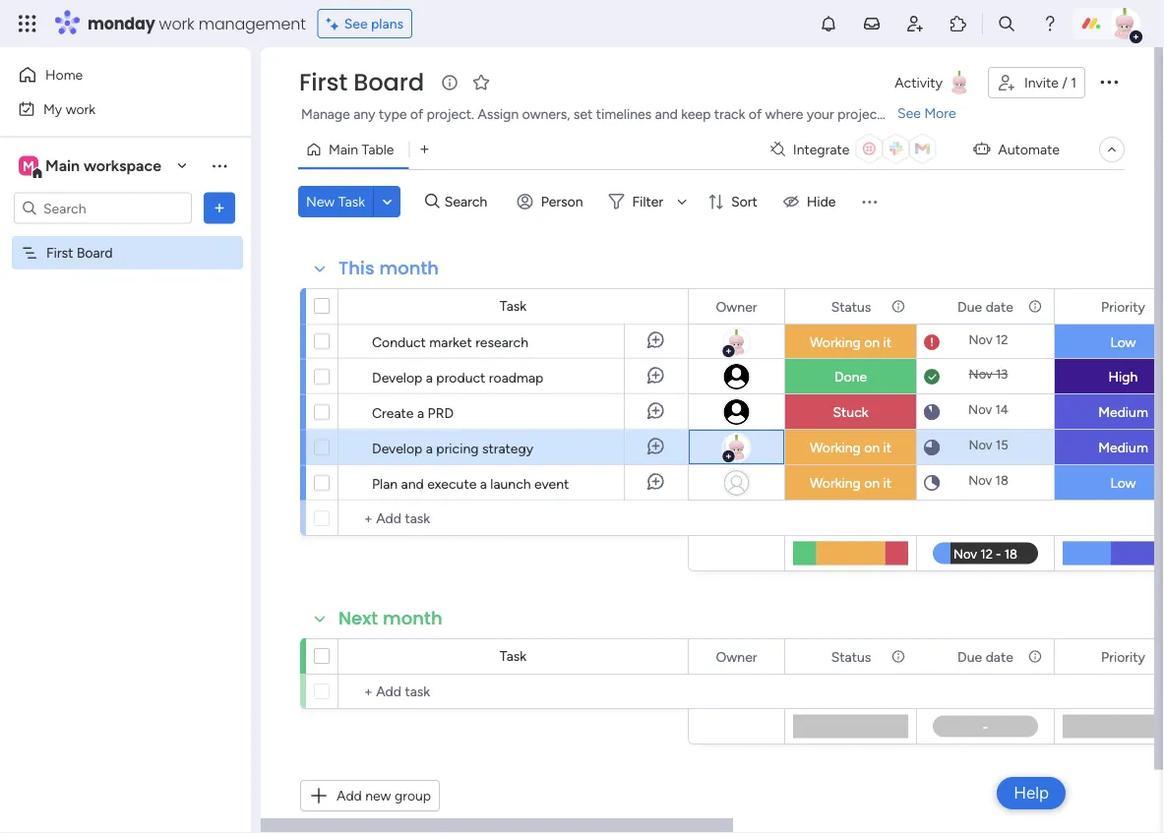 Task type: describe. For each thing, give the bounding box(es) containing it.
main workspace
[[45, 156, 161, 175]]

activity
[[895, 74, 943, 91]]

next
[[339, 606, 378, 631]]

dapulse integrations image
[[771, 142, 785, 157]]

1 priority field from the top
[[1097, 296, 1150, 317]]

table
[[362, 141, 394, 158]]

develop for develop a pricing strategy
[[372, 440, 423, 457]]

next month
[[339, 606, 443, 631]]

add new group
[[337, 788, 431, 805]]

/
[[1062, 74, 1068, 91]]

main for main table
[[329, 141, 358, 158]]

month for next month
[[383, 606, 443, 631]]

see for see plans
[[344, 15, 368, 32]]

invite / 1 button
[[988, 67, 1086, 98]]

project
[[838, 106, 882, 123]]

2 due date from the top
[[958, 649, 1014, 665]]

task inside button
[[338, 193, 365, 210]]

filter button
[[601, 186, 694, 218]]

sort button
[[700, 186, 769, 218]]

management
[[199, 12, 306, 34]]

1
[[1071, 74, 1077, 91]]

nov 18
[[969, 473, 1009, 489]]

pricing
[[436, 440, 479, 457]]

task for this month
[[500, 298, 527, 314]]

my
[[43, 100, 62, 117]]

add to favorites image
[[471, 72, 491, 92]]

First Board field
[[294, 66, 429, 99]]

menu image
[[860, 192, 879, 212]]

month for this month
[[379, 256, 439, 281]]

0 horizontal spatial options image
[[210, 198, 229, 218]]

filter
[[632, 193, 663, 210]]

home button
[[12, 59, 212, 91]]

project.
[[427, 106, 474, 123]]

1 horizontal spatial first board
[[299, 66, 424, 99]]

manage
[[301, 106, 350, 123]]

person button
[[510, 186, 595, 218]]

1 low from the top
[[1111, 334, 1136, 351]]

12
[[996, 332, 1008, 348]]

due for 2nd due date field from the top
[[958, 649, 982, 665]]

help image
[[1040, 14, 1060, 33]]

m
[[23, 157, 34, 174]]

see more link
[[896, 103, 958, 123]]

type
[[379, 106, 407, 123]]

2 it from the top
[[883, 439, 892, 456]]

conduct
[[372, 334, 426, 350]]

1 status field from the top
[[826, 296, 876, 317]]

high
[[1109, 369, 1138, 385]]

research
[[476, 334, 528, 350]]

new task button
[[298, 186, 373, 218]]

Search in workspace field
[[41, 197, 164, 219]]

work for my
[[66, 100, 96, 117]]

angle down image
[[383, 194, 392, 209]]

add view image
[[421, 142, 429, 157]]

plan and execute a launch event
[[372, 475, 569, 492]]

This month field
[[334, 256, 444, 281]]

1 it from the top
[[883, 334, 892, 351]]

Search field
[[440, 188, 499, 216]]

nov 14
[[969, 402, 1009, 418]]

column information image
[[1028, 649, 1043, 665]]

search everything image
[[997, 14, 1017, 33]]

stuck
[[833, 404, 869, 421]]

nov 13
[[969, 367, 1008, 382]]

board inside list box
[[77, 245, 113, 261]]

a for product
[[426, 369, 433, 386]]

3 on from the top
[[864, 475, 880, 492]]

conduct market research
[[372, 334, 528, 350]]

hide
[[807, 193, 836, 210]]

13
[[996, 367, 1008, 382]]

help button
[[997, 778, 1066, 810]]

priority for second "priority" 'field' from the bottom
[[1101, 298, 1145, 315]]

nov 12
[[969, 332, 1008, 348]]

nov 15
[[969, 437, 1008, 453]]

add
[[337, 788, 362, 805]]

my work
[[43, 100, 96, 117]]

1 working on it from the top
[[810, 334, 892, 351]]

2 status field from the top
[[826, 646, 876, 668]]

create
[[372, 405, 414, 421]]

v2 search image
[[425, 191, 440, 213]]

3 it from the top
[[883, 475, 892, 492]]

invite members image
[[905, 14, 925, 33]]

2 working on it from the top
[[810, 439, 892, 456]]

workspace
[[84, 156, 161, 175]]

see plans button
[[318, 9, 413, 38]]

0 vertical spatial board
[[354, 66, 424, 99]]

priority for 1st "priority" 'field' from the bottom
[[1101, 649, 1145, 665]]

stands.
[[886, 106, 929, 123]]

product
[[436, 369, 486, 386]]

any
[[354, 106, 375, 123]]

assign
[[478, 106, 519, 123]]

Next month field
[[334, 606, 448, 632]]

more
[[924, 105, 956, 122]]

autopilot image
[[974, 136, 991, 161]]

owner for 2nd owner field
[[716, 649, 757, 665]]

date for 2nd due date field from the top
[[986, 649, 1014, 665]]

track
[[714, 106, 745, 123]]

invite / 1
[[1025, 74, 1077, 91]]

notifications image
[[819, 14, 839, 33]]

1 of from the left
[[410, 106, 423, 123]]

done
[[835, 369, 867, 385]]

see plans
[[344, 15, 404, 32]]

your
[[807, 106, 834, 123]]



Task type: vqa. For each thing, say whether or not it's contained in the screenshot.
2nd Due date field from the bottom
yes



Task type: locate. For each thing, give the bounding box(es) containing it.
2 owner from the top
[[716, 649, 757, 665]]

first down search in workspace field at the top left of the page
[[46, 245, 73, 261]]

on
[[864, 334, 880, 351], [864, 439, 880, 456], [864, 475, 880, 492]]

options image
[[1097, 70, 1121, 93], [210, 198, 229, 218]]

month right 'this'
[[379, 256, 439, 281]]

+ Add task text field
[[348, 507, 679, 530], [348, 680, 679, 704]]

0 vertical spatial due
[[958, 298, 982, 315]]

strategy
[[482, 440, 534, 457]]

2 vertical spatial on
[[864, 475, 880, 492]]

2 working from the top
[[810, 439, 861, 456]]

main table
[[329, 141, 394, 158]]

select product image
[[18, 14, 37, 33]]

1 horizontal spatial options image
[[1097, 70, 1121, 93]]

1 vertical spatial develop
[[372, 440, 423, 457]]

1 vertical spatial status
[[831, 649, 871, 665]]

1 vertical spatial working on it
[[810, 439, 892, 456]]

month
[[379, 256, 439, 281], [383, 606, 443, 631]]

column information image for 1st due date field
[[1028, 299, 1043, 314]]

first board inside list box
[[46, 245, 113, 261]]

new
[[365, 788, 391, 805]]

nov for nov 15
[[969, 437, 993, 453]]

1 vertical spatial priority field
[[1097, 646, 1150, 668]]

18
[[996, 473, 1009, 489]]

first board down search in workspace field at the top left of the page
[[46, 245, 113, 261]]

see for see more
[[898, 105, 921, 122]]

first up manage
[[299, 66, 348, 99]]

1 vertical spatial and
[[401, 475, 424, 492]]

main table button
[[298, 134, 409, 165]]

v2 done deadline image
[[924, 368, 940, 386]]

event
[[534, 475, 569, 492]]

plans
[[371, 15, 404, 32]]

1 vertical spatial it
[[883, 439, 892, 456]]

nov left '18'
[[969, 473, 992, 489]]

a left prd
[[417, 405, 424, 421]]

keep
[[681, 106, 711, 123]]

5 nov from the top
[[969, 473, 992, 489]]

group
[[395, 788, 431, 805]]

1 due date field from the top
[[953, 296, 1019, 317]]

first
[[299, 66, 348, 99], [46, 245, 73, 261]]

see left plans
[[344, 15, 368, 32]]

working
[[810, 334, 861, 351], [810, 439, 861, 456], [810, 475, 861, 492]]

Due date field
[[953, 296, 1019, 317], [953, 646, 1019, 668]]

1 horizontal spatial main
[[329, 141, 358, 158]]

develop
[[372, 369, 423, 386], [372, 440, 423, 457]]

column information image
[[891, 299, 906, 314], [1028, 299, 1043, 314], [891, 649, 906, 665]]

1 vertical spatial working
[[810, 439, 861, 456]]

and left keep at the top of the page
[[655, 106, 678, 123]]

Priority field
[[1097, 296, 1150, 317], [1097, 646, 1150, 668]]

and right plan
[[401, 475, 424, 492]]

nov left 12
[[969, 332, 993, 348]]

automate
[[998, 141, 1060, 158]]

1 due from the top
[[958, 298, 982, 315]]

launch
[[490, 475, 531, 492]]

priority field right column information image
[[1097, 646, 1150, 668]]

board
[[354, 66, 424, 99], [77, 245, 113, 261]]

0 vertical spatial owner field
[[711, 296, 762, 317]]

2 due from the top
[[958, 649, 982, 665]]

0 vertical spatial see
[[344, 15, 368, 32]]

work inside button
[[66, 100, 96, 117]]

1 horizontal spatial see
[[898, 105, 921, 122]]

0 vertical spatial work
[[159, 12, 194, 34]]

date up 12
[[986, 298, 1014, 315]]

this
[[339, 256, 375, 281]]

1 vertical spatial owner field
[[711, 646, 762, 668]]

due date field left column information image
[[953, 646, 1019, 668]]

priority right column information image
[[1101, 649, 1145, 665]]

1 medium from the top
[[1099, 404, 1148, 421]]

nov left 13
[[969, 367, 993, 382]]

date for 1st due date field
[[986, 298, 1014, 315]]

board up type
[[354, 66, 424, 99]]

main for main workspace
[[45, 156, 80, 175]]

1 vertical spatial task
[[500, 298, 527, 314]]

1 vertical spatial on
[[864, 439, 880, 456]]

1 priority from the top
[[1101, 298, 1145, 315]]

see inside button
[[344, 15, 368, 32]]

status for first status field
[[831, 298, 871, 315]]

1 vertical spatial board
[[77, 245, 113, 261]]

of
[[410, 106, 423, 123], [749, 106, 762, 123]]

task
[[338, 193, 365, 210], [500, 298, 527, 314], [500, 648, 527, 665]]

of right track
[[749, 106, 762, 123]]

2 develop from the top
[[372, 440, 423, 457]]

where
[[765, 106, 804, 123]]

show board description image
[[438, 73, 462, 93]]

0 horizontal spatial main
[[45, 156, 80, 175]]

14
[[995, 402, 1009, 418]]

2 priority from the top
[[1101, 649, 1145, 665]]

1 owner from the top
[[716, 298, 757, 315]]

home
[[45, 66, 83, 83]]

status
[[831, 298, 871, 315], [831, 649, 871, 665]]

main right workspace icon
[[45, 156, 80, 175]]

1 vertical spatial due date
[[958, 649, 1014, 665]]

2 priority field from the top
[[1097, 646, 1150, 668]]

develop down create
[[372, 440, 423, 457]]

0 vertical spatial it
[[883, 334, 892, 351]]

main left table
[[329, 141, 358, 158]]

column information image for first status field
[[891, 299, 906, 314]]

collapse board header image
[[1104, 142, 1120, 157]]

month inside next month field
[[383, 606, 443, 631]]

option
[[0, 235, 251, 239]]

due date field up nov 12
[[953, 296, 1019, 317]]

due for 1st due date field
[[958, 298, 982, 315]]

2 medium from the top
[[1099, 439, 1148, 456]]

1 vertical spatial options image
[[210, 198, 229, 218]]

develop for develop a product roadmap
[[372, 369, 423, 386]]

1 status from the top
[[831, 298, 871, 315]]

priority
[[1101, 298, 1145, 315], [1101, 649, 1145, 665]]

0 horizontal spatial first board
[[46, 245, 113, 261]]

first board
[[299, 66, 424, 99], [46, 245, 113, 261]]

arrow down image
[[670, 190, 694, 214]]

first board up any
[[299, 66, 424, 99]]

1 owner field from the top
[[711, 296, 762, 317]]

task for next month
[[500, 648, 527, 665]]

working on it
[[810, 334, 892, 351], [810, 439, 892, 456], [810, 475, 892, 492]]

0 horizontal spatial of
[[410, 106, 423, 123]]

1 vertical spatial medium
[[1099, 439, 1148, 456]]

nov for nov 12
[[969, 332, 993, 348]]

workspace image
[[19, 155, 38, 177]]

0 vertical spatial low
[[1111, 334, 1136, 351]]

a
[[426, 369, 433, 386], [417, 405, 424, 421], [426, 440, 433, 457], [480, 475, 487, 492]]

4 nov from the top
[[969, 437, 993, 453]]

Owner field
[[711, 296, 762, 317], [711, 646, 762, 668]]

1 vertical spatial first board
[[46, 245, 113, 261]]

0 horizontal spatial see
[[344, 15, 368, 32]]

prd
[[428, 405, 454, 421]]

1 develop from the top
[[372, 369, 423, 386]]

0 vertical spatial options image
[[1097, 70, 1121, 93]]

my work button
[[12, 93, 212, 125]]

Status field
[[826, 296, 876, 317], [826, 646, 876, 668]]

options image right the 1
[[1097, 70, 1121, 93]]

nov left 14
[[969, 402, 992, 418]]

see more
[[898, 105, 956, 122]]

due date up nov 12
[[958, 298, 1014, 315]]

2 + add task text field from the top
[[348, 680, 679, 704]]

1 due date from the top
[[958, 298, 1014, 315]]

1 vertical spatial status field
[[826, 646, 876, 668]]

0 horizontal spatial and
[[401, 475, 424, 492]]

timelines
[[596, 106, 652, 123]]

due left column information image
[[958, 649, 982, 665]]

2 vertical spatial it
[[883, 475, 892, 492]]

hide button
[[775, 186, 848, 218]]

1 vertical spatial date
[[986, 649, 1014, 665]]

1 on from the top
[[864, 334, 880, 351]]

inbox image
[[862, 14, 882, 33]]

2 date from the top
[[986, 649, 1014, 665]]

owners,
[[522, 106, 570, 123]]

create a prd
[[372, 405, 454, 421]]

manage any type of project. assign owners, set timelines and keep track of where your project stands.
[[301, 106, 929, 123]]

new task
[[306, 193, 365, 210]]

first board list box
[[0, 232, 251, 535]]

nov for nov 18
[[969, 473, 992, 489]]

0 vertical spatial working
[[810, 334, 861, 351]]

a left product
[[426, 369, 433, 386]]

0 horizontal spatial first
[[46, 245, 73, 261]]

nov for nov 14
[[969, 402, 992, 418]]

monday work management
[[88, 12, 306, 34]]

1 vertical spatial see
[[898, 105, 921, 122]]

v2 overdue deadline image
[[924, 333, 940, 352]]

roadmap
[[489, 369, 544, 386]]

1 vertical spatial priority
[[1101, 649, 1145, 665]]

15
[[996, 437, 1008, 453]]

1 nov from the top
[[969, 332, 993, 348]]

0 vertical spatial first board
[[299, 66, 424, 99]]

owner for 2nd owner field from the bottom
[[716, 298, 757, 315]]

market
[[429, 334, 472, 350]]

1 vertical spatial owner
[[716, 649, 757, 665]]

0 vertical spatial status
[[831, 298, 871, 315]]

due date
[[958, 298, 1014, 315], [958, 649, 1014, 665]]

2 due date field from the top
[[953, 646, 1019, 668]]

2 owner field from the top
[[711, 646, 762, 668]]

1 date from the top
[[986, 298, 1014, 315]]

3 nov from the top
[[969, 402, 992, 418]]

status for second status field
[[831, 649, 871, 665]]

owner
[[716, 298, 757, 315], [716, 649, 757, 665]]

0 vertical spatial status field
[[826, 296, 876, 317]]

of right type
[[410, 106, 423, 123]]

main inside workspace selection element
[[45, 156, 80, 175]]

1 vertical spatial first
[[46, 245, 73, 261]]

1 vertical spatial month
[[383, 606, 443, 631]]

1 vertical spatial due
[[958, 649, 982, 665]]

a left pricing
[[426, 440, 433, 457]]

0 vertical spatial medium
[[1099, 404, 1148, 421]]

work for monday
[[159, 12, 194, 34]]

monday
[[88, 12, 155, 34]]

work right the my
[[66, 100, 96, 117]]

help
[[1014, 783, 1049, 804]]

develop down conduct
[[372, 369, 423, 386]]

1 + add task text field from the top
[[348, 507, 679, 530]]

2 nov from the top
[[969, 367, 993, 382]]

3 working on it from the top
[[810, 475, 892, 492]]

integrate
[[793, 141, 850, 158]]

new
[[306, 193, 335, 210]]

board down search in workspace field at the top left of the page
[[77, 245, 113, 261]]

0 vertical spatial task
[[338, 193, 365, 210]]

0 vertical spatial first
[[299, 66, 348, 99]]

main inside button
[[329, 141, 358, 158]]

1 horizontal spatial and
[[655, 106, 678, 123]]

work
[[159, 12, 194, 34], [66, 100, 96, 117]]

1 vertical spatial + add task text field
[[348, 680, 679, 704]]

0 vertical spatial working on it
[[810, 334, 892, 351]]

2 low from the top
[[1111, 475, 1136, 492]]

invite
[[1025, 74, 1059, 91]]

0 vertical spatial due date field
[[953, 296, 1019, 317]]

0 vertical spatial on
[[864, 334, 880, 351]]

month inside this month field
[[379, 256, 439, 281]]

0 vertical spatial develop
[[372, 369, 423, 386]]

2 vertical spatial working
[[810, 475, 861, 492]]

execute
[[427, 475, 477, 492]]

2 vertical spatial task
[[500, 648, 527, 665]]

0 vertical spatial + add task text field
[[348, 507, 679, 530]]

develop a pricing strategy
[[372, 440, 534, 457]]

0 vertical spatial priority field
[[1097, 296, 1150, 317]]

first inside list box
[[46, 245, 73, 261]]

1 horizontal spatial board
[[354, 66, 424, 99]]

1 vertical spatial low
[[1111, 475, 1136, 492]]

due date left column information image
[[958, 649, 1014, 665]]

set
[[574, 106, 593, 123]]

1 vertical spatial due date field
[[953, 646, 1019, 668]]

plan
[[372, 475, 398, 492]]

0 vertical spatial owner
[[716, 298, 757, 315]]

nov left 15
[[969, 437, 993, 453]]

person
[[541, 193, 583, 210]]

options image down workspace options 'icon'
[[210, 198, 229, 218]]

due
[[958, 298, 982, 315], [958, 649, 982, 665]]

work right monday
[[159, 12, 194, 34]]

workspace selection element
[[19, 154, 164, 180]]

month right next at the bottom of page
[[383, 606, 443, 631]]

2 vertical spatial working on it
[[810, 475, 892, 492]]

priority up the high
[[1101, 298, 1145, 315]]

nov for nov 13
[[969, 367, 993, 382]]

1 horizontal spatial work
[[159, 12, 194, 34]]

see left more at the right top of page
[[898, 105, 921, 122]]

develop a product roadmap
[[372, 369, 544, 386]]

activity button
[[887, 67, 980, 98]]

2 on from the top
[[864, 439, 880, 456]]

0 vertical spatial date
[[986, 298, 1014, 315]]

0 vertical spatial and
[[655, 106, 678, 123]]

due up nov 12
[[958, 298, 982, 315]]

2 of from the left
[[749, 106, 762, 123]]

a for prd
[[417, 405, 424, 421]]

sort
[[731, 193, 758, 210]]

this month
[[339, 256, 439, 281]]

and
[[655, 106, 678, 123], [401, 475, 424, 492]]

priority field up the high
[[1097, 296, 1150, 317]]

1 vertical spatial work
[[66, 100, 96, 117]]

a left launch
[[480, 475, 487, 492]]

0 horizontal spatial board
[[77, 245, 113, 261]]

3 working from the top
[[810, 475, 861, 492]]

0 vertical spatial priority
[[1101, 298, 1145, 315]]

workspace options image
[[210, 156, 229, 175]]

add new group button
[[300, 780, 440, 812]]

date
[[986, 298, 1014, 315], [986, 649, 1014, 665]]

it
[[883, 334, 892, 351], [883, 439, 892, 456], [883, 475, 892, 492]]

0 vertical spatial month
[[379, 256, 439, 281]]

date left column information image
[[986, 649, 1014, 665]]

column information image for second status field
[[891, 649, 906, 665]]

1 horizontal spatial first
[[299, 66, 348, 99]]

a for pricing
[[426, 440, 433, 457]]

ruby anderson image
[[1109, 8, 1141, 39]]

0 vertical spatial due date
[[958, 298, 1014, 315]]

apps image
[[949, 14, 968, 33]]

0 horizontal spatial work
[[66, 100, 96, 117]]

1 horizontal spatial of
[[749, 106, 762, 123]]

2 status from the top
[[831, 649, 871, 665]]

1 working from the top
[[810, 334, 861, 351]]



